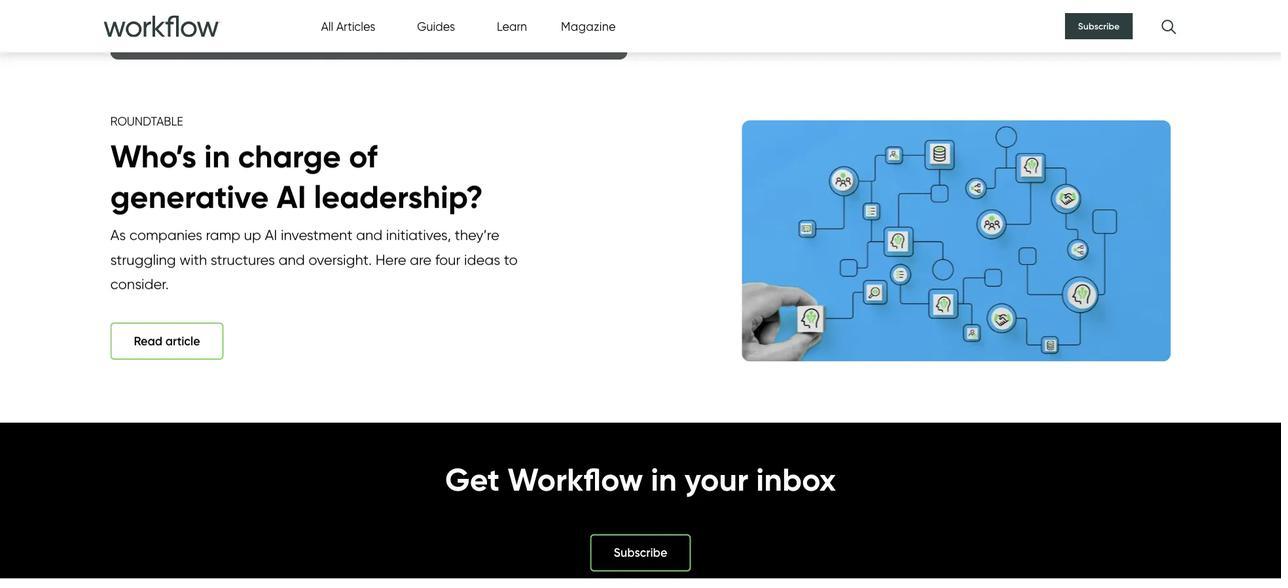 Task type: locate. For each thing, give the bounding box(es) containing it.
investment
[[281, 227, 353, 244]]

ai inside who's in charge of generative ai leadership?
[[277, 178, 306, 217]]

they're
[[455, 227, 499, 244]]

who's in charge of generative ai leadership?
[[110, 137, 483, 217]]

0 vertical spatial in
[[204, 137, 230, 176]]

guides
[[417, 19, 455, 33]]

0 horizontal spatial in
[[204, 137, 230, 176]]

and
[[356, 227, 383, 244], [279, 251, 305, 269]]

inbox
[[756, 460, 836, 500]]

with
[[180, 251, 207, 269]]

are
[[410, 251, 431, 269]]

leadership?
[[314, 178, 483, 217]]

1 vertical spatial and
[[279, 251, 305, 269]]

ai down charge at the left top of the page
[[277, 178, 306, 217]]

to
[[504, 251, 518, 269]]

as
[[110, 227, 126, 244]]

and up "here"
[[356, 227, 383, 244]]

workflow_logo link
[[104, 0, 228, 52]]

1 vertical spatial ai
[[265, 227, 277, 244]]

ai
[[277, 178, 306, 217], [265, 227, 277, 244]]

learn
[[497, 19, 527, 33]]

in inside who's in charge of generative ai leadership?
[[204, 137, 230, 176]]

all articles
[[321, 19, 375, 33]]

your
[[685, 460, 748, 500]]

charge
[[238, 137, 341, 176]]

in up generative
[[204, 137, 230, 176]]

1 horizontal spatial and
[[356, 227, 383, 244]]

all
[[321, 19, 333, 33]]

0 vertical spatial ai
[[277, 178, 306, 217]]

1 horizontal spatial in
[[651, 460, 677, 500]]

and down the investment in the left of the page
[[279, 251, 305, 269]]

articles
[[336, 19, 375, 33]]

in left "your"
[[651, 460, 677, 500]]

structures
[[211, 251, 275, 269]]

get
[[445, 460, 500, 500]]

in
[[204, 137, 230, 176], [651, 460, 677, 500]]

subscribe
[[1078, 20, 1120, 32]]

ai right 'up'
[[265, 227, 277, 244]]

workflow
[[508, 460, 643, 500]]

0 horizontal spatial and
[[279, 251, 305, 269]]



Task type: describe. For each thing, give the bounding box(es) containing it.
initiatives,
[[386, 227, 451, 244]]

1 vertical spatial in
[[651, 460, 677, 500]]

generative
[[110, 178, 269, 217]]

oversight.
[[308, 251, 372, 269]]

consider.
[[110, 276, 169, 293]]

subscribe link
[[1065, 13, 1133, 39]]

four
[[435, 251, 461, 269]]

0 vertical spatial and
[[356, 227, 383, 244]]

search image
[[1159, 17, 1177, 35]]

magazine
[[561, 19, 616, 33]]

as companies ramp up ai investment and initiatives, they're struggling with structures and oversight. here are four ideas to consider.
[[110, 227, 518, 293]]

ai inside as companies ramp up ai investment and initiatives, they're struggling with structures and oversight. here are four ideas to consider.
[[265, 227, 277, 244]]

guides button
[[417, 19, 455, 33]]

ideas
[[464, 251, 500, 269]]

companies
[[129, 227, 202, 244]]

workflow_logo image
[[104, 15, 222, 37]]

of
[[349, 137, 377, 176]]

struggling
[[110, 251, 176, 269]]

here
[[376, 251, 406, 269]]

up
[[244, 227, 261, 244]]

magazine link
[[555, 16, 623, 37]]

who's
[[110, 137, 196, 176]]

roundtable
[[110, 114, 183, 128]]

who's in charge of generative ai leadership? image
[[742, 121, 1171, 362]]

ramp
[[206, 227, 240, 244]]

get workflow in your inbox
[[445, 460, 836, 500]]

learn button
[[497, 19, 527, 33]]

all articles button
[[321, 19, 375, 33]]



Task type: vqa. For each thing, say whether or not it's contained in the screenshot.
initiatives,
yes



